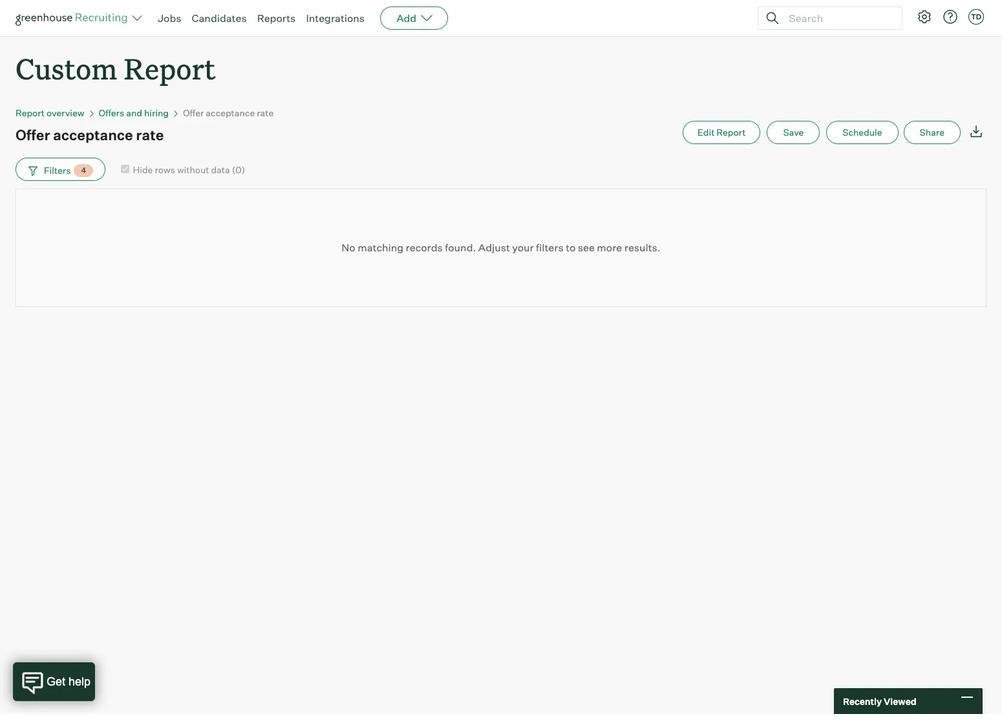 Task type: describe. For each thing, give the bounding box(es) containing it.
results.
[[625, 241, 661, 254]]

0 horizontal spatial offer
[[16, 126, 50, 144]]

add
[[397, 12, 417, 25]]

1 vertical spatial offer acceptance rate
[[16, 126, 164, 144]]

edit report link
[[683, 121, 761, 144]]

more
[[597, 241, 623, 254]]

filter image
[[27, 165, 38, 176]]

filters
[[44, 165, 71, 176]]

custom report
[[16, 49, 216, 87]]

greenhouse recruiting image
[[16, 10, 132, 26]]

overview
[[47, 108, 84, 119]]

1 horizontal spatial rate
[[257, 108, 274, 119]]

save and schedule this report to revisit it! element
[[768, 121, 827, 144]]

found.
[[445, 241, 476, 254]]

Search text field
[[786, 9, 891, 27]]

report overview
[[16, 108, 84, 119]]

share button
[[904, 121, 961, 144]]

0 horizontal spatial rate
[[136, 126, 164, 144]]

report overview link
[[16, 108, 84, 119]]

share
[[920, 127, 945, 138]]

offers
[[99, 108, 124, 119]]

candidates
[[192, 12, 247, 25]]

filters
[[536, 241, 564, 254]]

see
[[578, 241, 595, 254]]

and
[[126, 108, 142, 119]]

schedule button
[[827, 121, 899, 144]]

candidates link
[[192, 12, 247, 25]]

jobs
[[158, 12, 181, 25]]

td button
[[967, 6, 987, 27]]

reports
[[257, 12, 296, 25]]

recently viewed
[[844, 697, 917, 708]]

data
[[211, 164, 230, 175]]

td button
[[969, 9, 985, 25]]

your
[[513, 241, 534, 254]]

schedule
[[843, 127, 883, 138]]

download image
[[969, 124, 985, 139]]



Task type: vqa. For each thing, say whether or not it's contained in the screenshot.
Activity Feed
no



Task type: locate. For each thing, give the bounding box(es) containing it.
2 vertical spatial report
[[717, 127, 746, 138]]

save button
[[768, 121, 821, 144]]

hiring
[[144, 108, 169, 119]]

records
[[406, 241, 443, 254]]

integrations
[[306, 12, 365, 25]]

report left overview
[[16, 108, 45, 119]]

td
[[972, 12, 982, 21]]

offer acceptance rate
[[183, 108, 274, 119], [16, 126, 164, 144]]

rate
[[257, 108, 274, 119], [136, 126, 164, 144]]

adjust
[[479, 241, 510, 254]]

report
[[124, 49, 216, 87], [16, 108, 45, 119], [717, 127, 746, 138]]

0 vertical spatial acceptance
[[206, 108, 255, 119]]

1 horizontal spatial acceptance
[[206, 108, 255, 119]]

viewed
[[884, 697, 917, 708]]

0 vertical spatial offer acceptance rate
[[183, 108, 274, 119]]

save
[[784, 127, 804, 138]]

offers and hiring link
[[99, 108, 169, 119]]

add button
[[381, 6, 449, 30]]

acceptance down the offers
[[53, 126, 133, 144]]

offer acceptance rate up data
[[183, 108, 274, 119]]

Hide rows without data (0) checkbox
[[121, 165, 130, 173]]

1 vertical spatial offer
[[16, 126, 50, 144]]

1 vertical spatial report
[[16, 108, 45, 119]]

offer
[[183, 108, 204, 119], [16, 126, 50, 144]]

edit
[[698, 127, 715, 138]]

hide rows without data (0)
[[133, 164, 245, 175]]

0 horizontal spatial acceptance
[[53, 126, 133, 144]]

report right edit on the top
[[717, 127, 746, 138]]

(0)
[[232, 164, 245, 175]]

offers and hiring
[[99, 108, 169, 119]]

to
[[566, 241, 576, 254]]

0 vertical spatial offer
[[183, 108, 204, 119]]

custom
[[16, 49, 117, 87]]

reports link
[[257, 12, 296, 25]]

integrations link
[[306, 12, 365, 25]]

1 vertical spatial acceptance
[[53, 126, 133, 144]]

1 horizontal spatial report
[[124, 49, 216, 87]]

report for custom report
[[124, 49, 216, 87]]

offer down report overview at left top
[[16, 126, 50, 144]]

no
[[342, 241, 356, 254]]

1 horizontal spatial offer
[[183, 108, 204, 119]]

jobs link
[[158, 12, 181, 25]]

offer acceptance rate down the offers
[[16, 126, 164, 144]]

offer acceptance rate link
[[183, 108, 274, 119]]

0 vertical spatial report
[[124, 49, 216, 87]]

without
[[177, 164, 209, 175]]

no matching records found. adjust your filters to see more results. row group
[[16, 189, 987, 307]]

2 horizontal spatial report
[[717, 127, 746, 138]]

4
[[81, 166, 86, 175]]

report up hiring
[[124, 49, 216, 87]]

report inside "link"
[[717, 127, 746, 138]]

recently
[[844, 697, 883, 708]]

matching
[[358, 241, 404, 254]]

0 horizontal spatial report
[[16, 108, 45, 119]]

acceptance up "(0)"
[[206, 108, 255, 119]]

0 horizontal spatial offer acceptance rate
[[16, 126, 164, 144]]

no matching records found. adjust your filters to see more results.
[[342, 241, 661, 254]]

1 vertical spatial rate
[[136, 126, 164, 144]]

acceptance
[[206, 108, 255, 119], [53, 126, 133, 144]]

0 vertical spatial rate
[[257, 108, 274, 119]]

hide
[[133, 164, 153, 175]]

rows
[[155, 164, 175, 175]]

1 horizontal spatial offer acceptance rate
[[183, 108, 274, 119]]

offer right hiring
[[183, 108, 204, 119]]

report for edit report
[[717, 127, 746, 138]]

configure image
[[917, 9, 933, 25]]

edit report
[[698, 127, 746, 138]]



